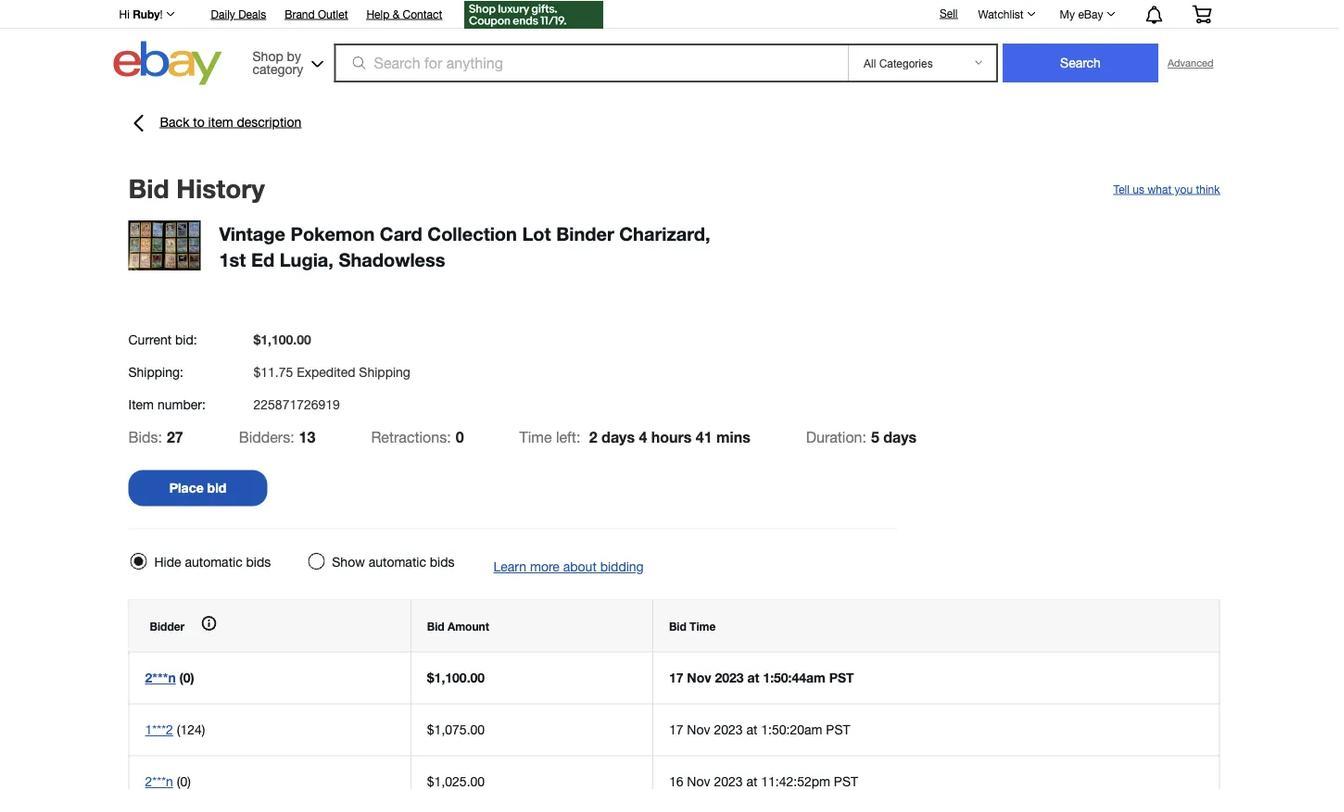 Task type: locate. For each thing, give the bounding box(es) containing it.
outlet
[[318, 7, 348, 20]]

us
[[1133, 182, 1145, 195]]

1 horizontal spatial automatic
[[369, 555, 426, 570]]

days right 2
[[602, 428, 635, 446]]

1 automatic from the left
[[185, 555, 243, 570]]

help
[[367, 7, 390, 20]]

1 vertical spatial at
[[747, 723, 758, 738]]

1 horizontal spatial $1,100.00
[[427, 671, 485, 686]]

back to item description
[[160, 114, 302, 129]]

days right 5
[[884, 428, 917, 446]]

$1,100.00 down bid amount
[[427, 671, 485, 686]]

2 vertical spatial 2023
[[714, 775, 743, 790]]

2023 right 16
[[714, 775, 743, 790]]

2***n up 1***2 link
[[145, 671, 176, 686]]

1 vertical spatial 2023
[[714, 723, 743, 738]]

show
[[332, 555, 365, 570]]

1 vertical spatial time
[[690, 620, 716, 633]]

learn more about bidding
[[494, 559, 644, 575]]

2 horizontal spatial bid
[[669, 620, 687, 633]]

1 2***n link from the top
[[145, 671, 176, 686]]

17 down bid time
[[669, 671, 684, 686]]

brand outlet link
[[285, 5, 348, 25]]

1 17 from the top
[[669, 671, 684, 686]]

0 vertical spatial $1,100.00
[[254, 332, 311, 347]]

0 vertical spatial nov
[[687, 671, 712, 686]]

at left the 1:50:44am
[[748, 671, 760, 686]]

2 2***n (0) from the top
[[145, 775, 191, 790]]

shadowless
[[339, 248, 446, 271]]

1 vertical spatial 2***n link
[[145, 775, 173, 790]]

2023 up 17 nov 2023 at 1:50:20am pst
[[715, 671, 744, 686]]

17 up 16
[[669, 723, 684, 738]]

1 horizontal spatial bid
[[427, 620, 445, 633]]

2***n down 1***2
[[145, 775, 173, 790]]

0 vertical spatial time
[[520, 429, 552, 446]]

0 vertical spatial 2***n link
[[145, 671, 176, 686]]

2***n (0)
[[145, 671, 194, 686], [145, 775, 191, 790]]

2 vertical spatial pst
[[834, 775, 859, 790]]

days
[[602, 428, 635, 446], [884, 428, 917, 446]]

41
[[696, 428, 713, 446]]

(0) for $1,100.00
[[179, 671, 194, 686]]

0 horizontal spatial days
[[602, 428, 635, 446]]

$1,100.00 up the $11.75
[[254, 332, 311, 347]]

sell
[[940, 7, 958, 20]]

1:50:20am
[[761, 723, 823, 738]]

bids: 27
[[128, 428, 183, 446]]

ed
[[251, 248, 275, 271]]

by
[[287, 48, 301, 64]]

$11.75 expedited shipping
[[254, 364, 411, 380]]

shop by category button
[[244, 41, 328, 81]]

0 vertical spatial 2023
[[715, 671, 744, 686]]

0 vertical spatial 17
[[669, 671, 684, 686]]

shipping
[[359, 364, 411, 380]]

1 vertical spatial pst
[[826, 723, 851, 738]]

what
[[1148, 182, 1172, 195]]

my
[[1060, 7, 1075, 20]]

nov for 17 nov 2023 at 1:50:20am pst
[[687, 723, 711, 738]]

1 vertical spatial nov
[[687, 723, 711, 738]]

11:42:52pm
[[761, 775, 831, 790]]

None submit
[[1003, 44, 1159, 83]]

1 vertical spatial (0)
[[177, 775, 191, 790]]

bid time
[[669, 620, 716, 633]]

2 2***n link from the top
[[145, 775, 173, 790]]

0 horizontal spatial $1,100.00
[[254, 332, 311, 347]]

2***n (0) down bidder
[[145, 671, 194, 686]]

time up the '17 nov 2023 at 1:50:44am pst'
[[690, 620, 716, 633]]

16
[[669, 775, 684, 790]]

5
[[871, 428, 880, 446]]

item
[[208, 114, 233, 129]]

deals
[[238, 7, 266, 20]]

you
[[1175, 182, 1193, 195]]

nov down the '17 nov 2023 at 1:50:44am pst'
[[687, 723, 711, 738]]

my ebay link
[[1050, 3, 1124, 25]]

2***n
[[145, 671, 176, 686], [145, 775, 173, 790]]

2***n (0) for $1,025.00
[[145, 775, 191, 790]]

1 2***n from the top
[[145, 671, 176, 686]]

1 horizontal spatial days
[[884, 428, 917, 446]]

0 horizontal spatial bid
[[128, 173, 169, 204]]

1 2***n (0) from the top
[[145, 671, 194, 686]]

bids up bid amount
[[430, 555, 455, 570]]

1 horizontal spatial time
[[690, 620, 716, 633]]

duration:
[[806, 429, 867, 446]]

225871726919
[[254, 397, 340, 412]]

pst for 17 nov 2023 at 1:50:20am pst
[[826, 723, 851, 738]]

(0) down (124)
[[177, 775, 191, 790]]

hide automatic bids
[[154, 555, 271, 570]]

2 vertical spatial at
[[747, 775, 758, 790]]

(0) up (124)
[[179, 671, 194, 686]]

1 vertical spatial 2***n (0)
[[145, 775, 191, 790]]

27
[[167, 428, 183, 446]]

0 vertical spatial 2***n
[[145, 671, 176, 686]]

pst
[[829, 671, 854, 686], [826, 723, 851, 738], [834, 775, 859, 790]]

nov down bid time
[[687, 671, 712, 686]]

bidder column header
[[129, 601, 411, 653]]

pst right the 1:50:44am
[[829, 671, 854, 686]]

nov for 16 nov 2023 at 11:42:52pm pst
[[687, 775, 711, 790]]

think
[[1196, 182, 1220, 195]]

bidders: 13
[[239, 428, 316, 446]]

nov
[[687, 671, 712, 686], [687, 723, 711, 738], [687, 775, 711, 790]]

back
[[160, 114, 189, 129]]

item number:
[[128, 397, 206, 412]]

(124)
[[177, 723, 205, 738]]

at left "11:42:52pm"
[[747, 775, 758, 790]]

description
[[237, 114, 302, 129]]

place bid button
[[128, 470, 267, 507]]

2***n (0) down 1***2 (124)
[[145, 775, 191, 790]]

2 vertical spatial nov
[[687, 775, 711, 790]]

vintage pokemon card collection lot binder charizard, 1st ed lugia, shadowless link
[[219, 222, 711, 271]]

pst for 16 nov 2023 at 11:42:52pm pst
[[834, 775, 859, 790]]

more
[[530, 559, 560, 575]]

0 vertical spatial pst
[[829, 671, 854, 686]]

2***n link down 1***2
[[145, 775, 173, 790]]

advanced
[[1168, 57, 1214, 69]]

my ebay
[[1060, 7, 1104, 20]]

!
[[160, 7, 163, 20]]

at
[[748, 671, 760, 686], [747, 723, 758, 738], [747, 775, 758, 790]]

2***n link up 1***2 link
[[145, 671, 176, 686]]

none submit inside shop by category banner
[[1003, 44, 1159, 83]]

1 nov from the top
[[687, 671, 712, 686]]

0 horizontal spatial bids
[[246, 555, 271, 570]]

collection
[[428, 222, 517, 245]]

at for 11:42:52pm
[[747, 775, 758, 790]]

vintage
[[219, 222, 286, 245]]

1 vertical spatial $1,100.00
[[427, 671, 485, 686]]

expedited
[[297, 364, 356, 380]]

account navigation
[[109, 0, 1226, 31]]

shop by category banner
[[109, 0, 1226, 90]]

0 horizontal spatial time
[[520, 429, 552, 446]]

at left 1:50:20am on the right of the page
[[747, 723, 758, 738]]

13
[[299, 428, 316, 446]]

pokemon
[[291, 222, 375, 245]]

bids up the bidder 'column header'
[[246, 555, 271, 570]]

16 nov 2023 at 11:42:52pm pst
[[669, 775, 859, 790]]

automatic right hide at bottom
[[185, 555, 243, 570]]

2 automatic from the left
[[369, 555, 426, 570]]

1 vertical spatial 2***n
[[145, 775, 173, 790]]

0 vertical spatial 2***n (0)
[[145, 671, 194, 686]]

automatic
[[185, 555, 243, 570], [369, 555, 426, 570]]

time left the left:
[[520, 429, 552, 446]]

0 horizontal spatial automatic
[[185, 555, 243, 570]]

tell us what you think link
[[1114, 181, 1220, 196]]

daily
[[211, 7, 235, 20]]

2 nov from the top
[[687, 723, 711, 738]]

2 17 from the top
[[669, 723, 684, 738]]

hi ruby !
[[119, 7, 163, 20]]

0 vertical spatial at
[[748, 671, 760, 686]]

automatic for hide
[[185, 555, 243, 570]]

category
[[253, 61, 303, 76]]

3 nov from the top
[[687, 775, 711, 790]]

help & contact
[[367, 7, 442, 20]]

1:50:44am
[[763, 671, 826, 686]]

0 vertical spatial (0)
[[179, 671, 194, 686]]

bids for show automatic bids
[[430, 555, 455, 570]]

pst right 1:50:20am on the right of the page
[[826, 723, 851, 738]]

lot
[[522, 222, 551, 245]]

automatic right show
[[369, 555, 426, 570]]

1 vertical spatial 17
[[669, 723, 684, 738]]

bid amount
[[427, 620, 489, 633]]

1 horizontal spatial bids
[[430, 555, 455, 570]]

$1,100.00
[[254, 332, 311, 347], [427, 671, 485, 686]]

automatic for show
[[369, 555, 426, 570]]

2 bids from the left
[[430, 555, 455, 570]]

pst right "11:42:52pm"
[[834, 775, 859, 790]]

2
[[589, 428, 598, 446]]

nov right 16
[[687, 775, 711, 790]]

&
[[393, 7, 400, 20]]

shipping:
[[128, 364, 183, 380]]

$1,025.00
[[427, 775, 485, 790]]

place bid
[[169, 481, 227, 496]]

hi
[[119, 7, 130, 20]]

your shopping cart image
[[1192, 5, 1213, 23]]

2***n link
[[145, 671, 176, 686], [145, 775, 173, 790]]

2 2***n from the top
[[145, 775, 173, 790]]

1 bids from the left
[[246, 555, 271, 570]]

get the coupon image
[[465, 1, 604, 29]]

2***n (0) for $1,100.00
[[145, 671, 194, 686]]

bidder
[[150, 620, 185, 633]]

2023 down the '17 nov 2023 at 1:50:44am pst'
[[714, 723, 743, 738]]



Task type: vqa. For each thing, say whether or not it's contained in the screenshot.
$1,075.00
yes



Task type: describe. For each thing, give the bounding box(es) containing it.
shop
[[253, 48, 283, 64]]

watchlist
[[979, 7, 1024, 20]]

to
[[193, 114, 205, 129]]

show automatic bids
[[332, 555, 455, 570]]

lugia,
[[280, 248, 334, 271]]

learn
[[494, 559, 527, 575]]

bid for bid time
[[669, 620, 687, 633]]

bid:
[[175, 332, 197, 347]]

17 nov 2023 at 1:50:20am pst
[[669, 723, 851, 738]]

2023 for 11:42:52pm
[[714, 775, 743, 790]]

daily deals
[[211, 7, 266, 20]]

retractions:
[[371, 429, 451, 446]]

advanced link
[[1159, 44, 1223, 82]]

2***n link for $1,025.00
[[145, 775, 173, 790]]

binder
[[556, 222, 614, 245]]

pst for 17 nov 2023 at 1:50:44am pst
[[829, 671, 854, 686]]

bid history
[[128, 173, 265, 204]]

Search for anything text field
[[337, 45, 845, 81]]

hours
[[652, 428, 692, 446]]

history
[[176, 173, 265, 204]]

4
[[639, 428, 647, 446]]

shop by category
[[253, 48, 303, 76]]

17 for 17 nov 2023 at 1:50:44am pst
[[669, 671, 684, 686]]

17 for 17 nov 2023 at 1:50:20am pst
[[669, 723, 684, 738]]

tell us what you think
[[1114, 182, 1220, 195]]

2***n link for $1,100.00
[[145, 671, 176, 686]]

1***2
[[145, 723, 173, 738]]

ebay
[[1079, 7, 1104, 20]]

daily deals link
[[211, 5, 266, 25]]

2***n for $1,100.00
[[145, 671, 176, 686]]

at for 1:50:20am
[[747, 723, 758, 738]]

1***2 (124)
[[145, 723, 205, 738]]

time inside time left: 2 days 4 hours 41 mins
[[520, 429, 552, 446]]

charizard,
[[620, 222, 711, 245]]

about
[[563, 559, 597, 575]]

help & contact link
[[367, 5, 442, 25]]

nov for 17 nov 2023 at 1:50:44am pst
[[687, 671, 712, 686]]

2 days from the left
[[884, 428, 917, 446]]

retractions: 0
[[371, 428, 464, 446]]

17 nov 2023 at 1:50:44am pst
[[669, 671, 854, 686]]

learn more about bidding link
[[494, 559, 644, 575]]

current bid:
[[128, 332, 197, 347]]

$11.75
[[254, 364, 293, 380]]

watchlist link
[[968, 3, 1044, 25]]

bidding
[[600, 559, 644, 575]]

bid
[[207, 481, 227, 496]]

amount
[[448, 620, 489, 633]]

vintage pokemon card collection lot binder charizard, 1st ed lugia, shadowless
[[219, 222, 711, 271]]

at for 1:50:44am
[[748, 671, 760, 686]]

0
[[456, 428, 464, 446]]

bidders:
[[239, 429, 294, 446]]

2023 for 1:50:20am
[[714, 723, 743, 738]]

bid for bid amount
[[427, 620, 445, 633]]

2***n for $1,025.00
[[145, 775, 173, 790]]

2023 for 1:50:44am
[[715, 671, 744, 686]]

sell link
[[932, 7, 966, 20]]

bid for bid history
[[128, 173, 169, 204]]

left:
[[556, 429, 581, 446]]

bids:
[[128, 429, 162, 446]]

$1,100.00 for 17 nov 2023 at 1:50:44am pst
[[427, 671, 485, 686]]

card
[[380, 222, 423, 245]]

$1,100.00 for shipping:
[[254, 332, 311, 347]]

time left: 2 days 4 hours 41 mins
[[520, 428, 751, 446]]

number:
[[157, 397, 206, 412]]

current
[[128, 332, 172, 347]]

bids for hide automatic bids
[[246, 555, 271, 570]]

item
[[128, 397, 154, 412]]

hide
[[154, 555, 181, 570]]

back to item description link
[[128, 112, 302, 134]]

place
[[169, 481, 204, 496]]

1st
[[219, 248, 246, 271]]

1 days from the left
[[602, 428, 635, 446]]

mins
[[717, 428, 751, 446]]

brand
[[285, 7, 315, 20]]

$1,075.00
[[427, 723, 485, 738]]

tell
[[1114, 182, 1130, 195]]

(0) for $1,025.00
[[177, 775, 191, 790]]

contact
[[403, 7, 442, 20]]



